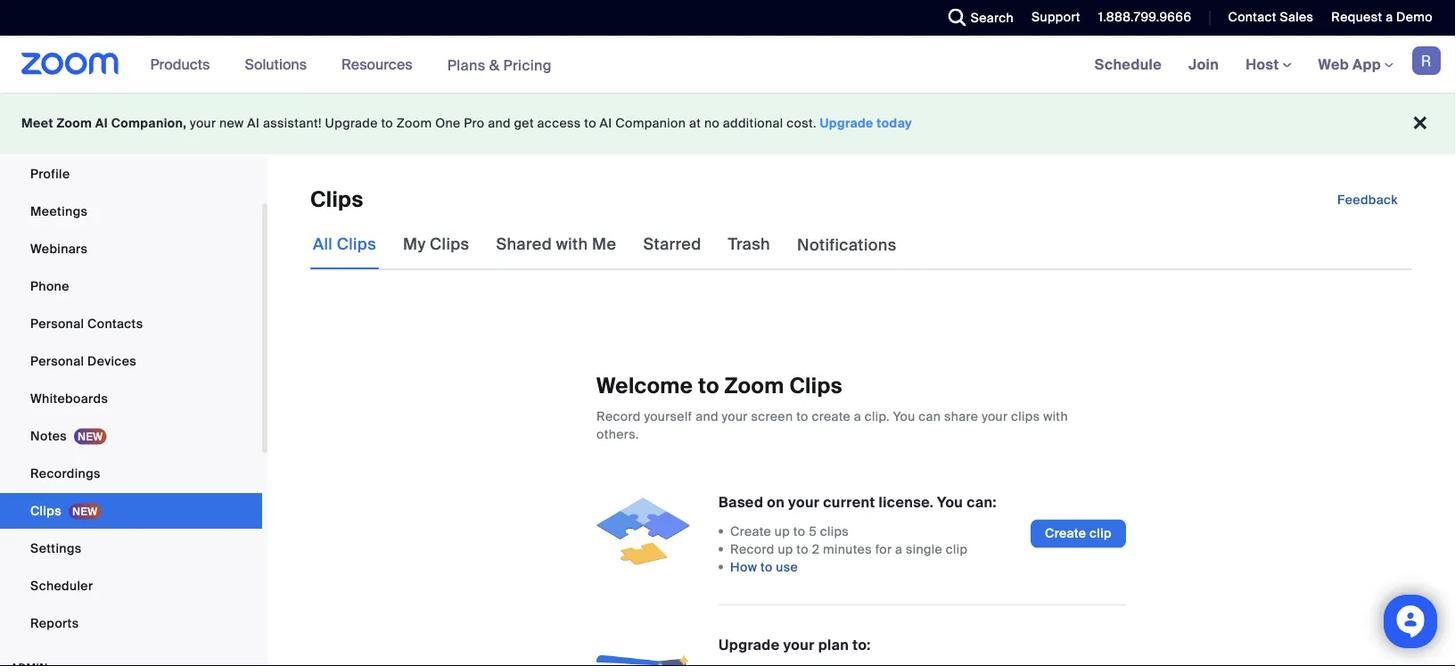 Task type: vqa. For each thing, say whether or not it's contained in the screenshot.
Search Settings text box at the left top of the page
no



Task type: describe. For each thing, give the bounding box(es) containing it.
notes link
[[0, 418, 262, 454]]

notifications
[[798, 235, 897, 256]]

record up to 2 minutes for a single clip
[[731, 541, 968, 558]]

1 horizontal spatial record
[[731, 541, 775, 558]]

web
[[1319, 55, 1350, 74]]

on
[[767, 493, 785, 512]]

clips inside my clips tab
[[430, 234, 470, 255]]

you inside welcome to zoom clips record yourself and your screen to create a clip. you can share your clips with others.
[[894, 408, 916, 425]]

create
[[812, 408, 851, 425]]

meetings navigation
[[1082, 36, 1456, 94]]

one
[[435, 115, 461, 132]]

how
[[731, 559, 758, 576]]

pro
[[464, 115, 485, 132]]

personal devices
[[30, 353, 137, 369]]

search button
[[936, 0, 1019, 36]]

starred
[[644, 234, 702, 255]]

with inside welcome to zoom clips record yourself and your screen to create a clip. you can share your clips with others.
[[1044, 408, 1069, 425]]

request
[[1332, 9, 1383, 25]]

access
[[538, 115, 581, 132]]

personal for personal devices
[[30, 353, 84, 369]]

use
[[776, 559, 799, 576]]

for
[[876, 541, 892, 558]]

phone
[[30, 278, 69, 294]]

2
[[812, 541, 820, 558]]

to inside button
[[761, 559, 773, 576]]

meet
[[21, 115, 53, 132]]

current
[[824, 493, 876, 512]]

clips inside all clips tab
[[337, 234, 376, 255]]

clips up all clips tab in the top left of the page
[[310, 186, 364, 214]]

personal contacts
[[30, 315, 143, 332]]

clips inside welcome to zoom clips record yourself and your screen to create a clip. you can share your clips with others.
[[790, 373, 843, 400]]

schedule
[[1095, 55, 1162, 74]]

assistant!
[[263, 115, 322, 132]]

solutions
[[245, 55, 307, 74]]

recordings link
[[0, 456, 262, 492]]

1 ai from the left
[[95, 115, 108, 132]]

can:
[[967, 493, 997, 512]]

meet zoom ai companion, footer
[[0, 93, 1456, 154]]

and inside welcome to zoom clips record yourself and your screen to create a clip. you can share your clips with others.
[[696, 408, 719, 425]]

me
[[592, 234, 617, 255]]

host button
[[1246, 55, 1292, 74]]

resources
[[342, 55, 413, 74]]

upgrade your plan to:
[[719, 636, 871, 654]]

can
[[919, 408, 941, 425]]

whiteboards link
[[0, 381, 262, 417]]

1 horizontal spatial zoom
[[397, 115, 432, 132]]

1 horizontal spatial upgrade
[[719, 636, 780, 654]]

meetings
[[30, 203, 88, 219]]

welcome
[[597, 373, 693, 400]]

clip.
[[865, 408, 890, 425]]

all
[[313, 234, 333, 255]]

create clip button
[[1031, 520, 1127, 548]]

today
[[877, 115, 913, 132]]

to right the welcome
[[699, 373, 720, 400]]

reports
[[30, 615, 79, 632]]

get
[[514, 115, 534, 132]]

1 horizontal spatial a
[[896, 541, 903, 558]]

with inside tab
[[556, 234, 588, 255]]

plans & pricing
[[447, 56, 552, 74]]

meet zoom ai companion, your new ai assistant! upgrade to zoom one pro and get access to ai companion at no additional cost. upgrade today
[[21, 115, 913, 132]]

all clips
[[313, 234, 376, 255]]

join link
[[1176, 36, 1233, 93]]

contact sales
[[1229, 9, 1314, 25]]

trash
[[728, 234, 771, 255]]

web app
[[1319, 55, 1382, 74]]

web app button
[[1319, 55, 1394, 74]]

2 horizontal spatial a
[[1386, 9, 1394, 25]]

webinars
[[30, 240, 88, 257]]

create for create clip
[[1046, 526, 1087, 542]]

starred tab
[[641, 219, 704, 269]]

schedule link
[[1082, 36, 1176, 93]]

shared
[[496, 234, 552, 255]]

screen
[[752, 408, 793, 425]]

2 ai from the left
[[247, 115, 260, 132]]

companion,
[[111, 115, 187, 132]]

clips inside welcome to zoom clips record yourself and your screen to create a clip. you can share your clips with others.
[[1012, 408, 1041, 425]]

up for create
[[775, 523, 790, 540]]

no
[[705, 115, 720, 132]]

devices
[[87, 353, 137, 369]]

and inside meet zoom ai companion, footer
[[488, 115, 511, 132]]

up for record
[[778, 541, 794, 558]]

license.
[[879, 493, 934, 512]]

personal devices link
[[0, 343, 262, 379]]

my clips tab
[[401, 219, 472, 269]]

host
[[1246, 55, 1283, 74]]

resources button
[[342, 36, 421, 93]]

webinars link
[[0, 231, 262, 267]]

1.888.799.9666
[[1099, 9, 1192, 25]]



Task type: locate. For each thing, give the bounding box(es) containing it.
create
[[731, 523, 772, 540], [1046, 526, 1087, 542]]

0 horizontal spatial zoom
[[57, 115, 92, 132]]

search
[[971, 9, 1014, 26]]

record up how
[[731, 541, 775, 558]]

0 horizontal spatial ai
[[95, 115, 108, 132]]

profile link
[[0, 156, 262, 192]]

upgrade right cost.
[[820, 115, 874, 132]]

record
[[597, 408, 641, 425], [731, 541, 775, 558]]

contacts
[[87, 315, 143, 332]]

record inside welcome to zoom clips record yourself and your screen to create a clip. you can share your clips with others.
[[597, 408, 641, 425]]

zoom right meet on the left top
[[57, 115, 92, 132]]

new
[[220, 115, 244, 132]]

zoom inside welcome to zoom clips record yourself and your screen to create a clip. you can share your clips with others.
[[725, 373, 785, 400]]

a left demo
[[1386, 9, 1394, 25]]

upgrade down product information navigation
[[325, 115, 378, 132]]

my
[[403, 234, 426, 255]]

shared with me
[[496, 234, 617, 255]]

1 vertical spatial a
[[855, 408, 862, 425]]

clips link
[[0, 493, 262, 529]]

clips right share
[[1012, 408, 1041, 425]]

0 vertical spatial with
[[556, 234, 588, 255]]

0 horizontal spatial a
[[855, 408, 862, 425]]

plan
[[819, 636, 850, 654]]

to left create
[[797, 408, 809, 425]]

phone link
[[0, 269, 262, 304]]

and
[[488, 115, 511, 132], [696, 408, 719, 425]]

demo
[[1397, 9, 1434, 25]]

reports link
[[0, 606, 262, 641]]

clips right all
[[337, 234, 376, 255]]

your right share
[[982, 408, 1008, 425]]

up down on
[[775, 523, 790, 540]]

a inside welcome to zoom clips record yourself and your screen to create a clip. you can share your clips with others.
[[855, 408, 862, 425]]

to left use
[[761, 559, 773, 576]]

0 vertical spatial personal
[[30, 315, 84, 332]]

profile picture image
[[1413, 46, 1442, 75]]

my clips
[[403, 234, 470, 255]]

welcome to zoom clips record yourself and your screen to create a clip. you can share your clips with others.
[[597, 373, 1069, 443]]

0 horizontal spatial clip
[[946, 541, 968, 558]]

up up use
[[778, 541, 794, 558]]

yourself
[[644, 408, 693, 425]]

personal up the whiteboards on the bottom
[[30, 353, 84, 369]]

all clips tab
[[310, 219, 379, 269]]

your
[[190, 115, 216, 132], [722, 408, 748, 425], [982, 408, 1008, 425], [789, 493, 820, 512], [784, 636, 815, 654]]

clips
[[310, 186, 364, 214], [337, 234, 376, 255], [430, 234, 470, 255], [790, 373, 843, 400], [30, 503, 62, 519]]

1.888.799.9666 button up schedule at the top
[[1085, 0, 1197, 36]]

2 personal from the top
[[30, 353, 84, 369]]

products
[[150, 55, 210, 74]]

1 horizontal spatial ai
[[247, 115, 260, 132]]

create up to 5 clips
[[731, 523, 849, 540]]

request a demo link
[[1319, 0, 1456, 36], [1332, 9, 1434, 25]]

zoom left the one
[[397, 115, 432, 132]]

product information navigation
[[137, 36, 565, 94]]

1.888.799.9666 button
[[1085, 0, 1197, 36], [1099, 9, 1192, 25]]

clips
[[1012, 408, 1041, 425], [821, 523, 849, 540]]

&
[[489, 56, 500, 74]]

additional
[[723, 115, 784, 132]]

app
[[1353, 55, 1382, 74]]

1 vertical spatial up
[[778, 541, 794, 558]]

your right on
[[789, 493, 820, 512]]

clip
[[1090, 526, 1112, 542], [946, 541, 968, 558]]

share
[[945, 408, 979, 425]]

ai
[[95, 115, 108, 132], [247, 115, 260, 132], [600, 115, 612, 132]]

1 vertical spatial record
[[731, 541, 775, 558]]

1 horizontal spatial you
[[938, 493, 964, 512]]

you left can:
[[938, 493, 964, 512]]

shared with me tab
[[494, 219, 619, 269]]

your left screen
[[722, 408, 748, 425]]

recordings
[[30, 465, 101, 482]]

1 horizontal spatial and
[[696, 408, 719, 425]]

1 horizontal spatial clips
[[1012, 408, 1041, 425]]

2 horizontal spatial ai
[[600, 115, 612, 132]]

personal inside personal contacts 'link'
[[30, 315, 84, 332]]

based
[[719, 493, 764, 512]]

cost.
[[787, 115, 817, 132]]

0 vertical spatial clips
[[1012, 408, 1041, 425]]

1 vertical spatial and
[[696, 408, 719, 425]]

join
[[1189, 55, 1220, 74]]

trash tab
[[726, 219, 773, 269]]

banner
[[0, 36, 1456, 94]]

0 vertical spatial you
[[894, 408, 916, 425]]

your left new
[[190, 115, 216, 132]]

products button
[[150, 36, 218, 93]]

upgrade down how
[[719, 636, 780, 654]]

3 ai from the left
[[600, 115, 612, 132]]

support link
[[1019, 0, 1085, 36], [1032, 9, 1081, 25]]

2 vertical spatial a
[[896, 541, 903, 558]]

you
[[894, 408, 916, 425], [938, 493, 964, 512]]

1 horizontal spatial with
[[1044, 408, 1069, 425]]

clips inside clips link
[[30, 503, 62, 519]]

1 horizontal spatial clip
[[1090, 526, 1112, 542]]

personal menu menu
[[0, 119, 262, 643]]

solutions button
[[245, 36, 315, 93]]

support
[[1032, 9, 1081, 25]]

1 vertical spatial personal
[[30, 353, 84, 369]]

plans & pricing link
[[447, 56, 552, 74], [447, 56, 552, 74]]

1 vertical spatial you
[[938, 493, 964, 512]]

companion
[[616, 115, 686, 132]]

upgrade today link
[[820, 115, 913, 132]]

2 horizontal spatial zoom
[[725, 373, 785, 400]]

meetings link
[[0, 194, 262, 229]]

0 horizontal spatial you
[[894, 408, 916, 425]]

0 vertical spatial and
[[488, 115, 511, 132]]

clips up settings
[[30, 503, 62, 519]]

minutes
[[823, 541, 872, 558]]

others.
[[597, 426, 639, 443]]

a right for
[[896, 541, 903, 558]]

zoom logo image
[[21, 53, 119, 75]]

record up others.
[[597, 408, 641, 425]]

with
[[556, 234, 588, 255], [1044, 408, 1069, 425]]

contact
[[1229, 9, 1277, 25]]

up
[[775, 523, 790, 540], [778, 541, 794, 558]]

to right the access
[[585, 115, 597, 132]]

sales
[[1281, 9, 1314, 25]]

scheduler link
[[0, 568, 262, 604]]

clip inside button
[[1090, 526, 1112, 542]]

0 horizontal spatial create
[[731, 523, 772, 540]]

whiteboards
[[30, 390, 108, 407]]

a left clip.
[[855, 408, 862, 425]]

personal for personal contacts
[[30, 315, 84, 332]]

profile
[[30, 165, 70, 182]]

1 personal from the top
[[30, 315, 84, 332]]

clips right my
[[430, 234, 470, 255]]

ai left companion,
[[95, 115, 108, 132]]

banner containing products
[[0, 36, 1456, 94]]

scheduler
[[30, 578, 93, 594]]

feedback
[[1338, 191, 1399, 208]]

your left plan on the bottom
[[784, 636, 815, 654]]

0 vertical spatial record
[[597, 408, 641, 425]]

0 horizontal spatial clips
[[821, 523, 849, 540]]

clips right 5
[[821, 523, 849, 540]]

you left can
[[894, 408, 916, 425]]

0 vertical spatial up
[[775, 523, 790, 540]]

1.888.799.9666 button up schedule link
[[1099, 9, 1192, 25]]

5
[[809, 523, 817, 540]]

zoom up screen
[[725, 373, 785, 400]]

1 vertical spatial clips
[[821, 523, 849, 540]]

personal
[[30, 315, 84, 332], [30, 353, 84, 369]]

to down resources dropdown button
[[381, 115, 393, 132]]

1 horizontal spatial create
[[1046, 526, 1087, 542]]

0 vertical spatial a
[[1386, 9, 1394, 25]]

1 vertical spatial with
[[1044, 408, 1069, 425]]

personal down phone
[[30, 315, 84, 332]]

how to use button
[[731, 559, 799, 576]]

based on your current license. you can:
[[719, 493, 997, 512]]

0 horizontal spatial record
[[597, 408, 641, 425]]

ai right new
[[247, 115, 260, 132]]

personal inside personal devices link
[[30, 353, 84, 369]]

personal contacts link
[[0, 306, 262, 342]]

pricing
[[504, 56, 552, 74]]

0 horizontal spatial upgrade
[[325, 115, 378, 132]]

your inside meet zoom ai companion, footer
[[190, 115, 216, 132]]

0 horizontal spatial with
[[556, 234, 588, 255]]

ai left companion
[[600, 115, 612, 132]]

to left 5
[[794, 523, 806, 540]]

and right yourself
[[696, 408, 719, 425]]

clips up create
[[790, 373, 843, 400]]

create inside button
[[1046, 526, 1087, 542]]

tabs of clips tab list
[[310, 219, 900, 270]]

2 horizontal spatial upgrade
[[820, 115, 874, 132]]

and left get
[[488, 115, 511, 132]]

how to use
[[731, 559, 799, 576]]

settings
[[30, 540, 82, 557]]

single
[[906, 541, 943, 558]]

request a demo
[[1332, 9, 1434, 25]]

0 horizontal spatial and
[[488, 115, 511, 132]]

at
[[690, 115, 701, 132]]

create for create up to 5 clips
[[731, 523, 772, 540]]

to left 2 on the bottom
[[797, 541, 809, 558]]

feedback button
[[1324, 186, 1413, 214]]



